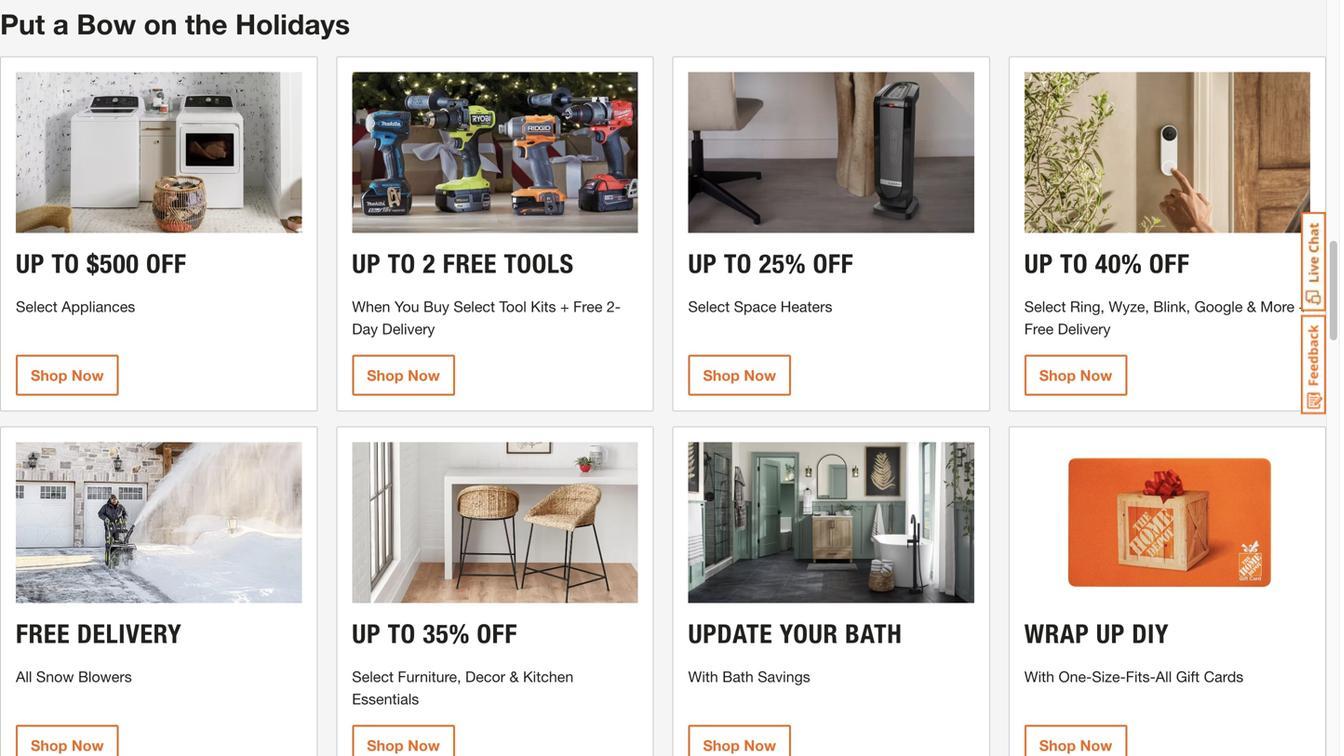 Task type: locate. For each thing, give the bounding box(es) containing it.
shop down bath
[[703, 737, 740, 755]]

image for free delivery image
[[16, 443, 302, 604]]

shop down snow
[[31, 737, 67, 755]]

shop for up to 35% off
[[367, 737, 404, 755]]

1 with from the left
[[689, 668, 719, 686]]

off for up to $500 off
[[146, 249, 187, 280]]

up for up to 40% off
[[1025, 249, 1054, 280]]

to left 35%
[[388, 619, 416, 650]]

now down buy
[[408, 367, 440, 384]]

select right buy
[[454, 298, 495, 316]]

shop now down one-
[[1040, 737, 1113, 755]]

delivery inside when you buy select tool kits + free 2- day delivery
[[382, 320, 435, 338]]

wrap
[[1025, 619, 1090, 650]]

now
[[72, 367, 104, 384], [408, 367, 440, 384], [744, 367, 777, 384], [1081, 367, 1113, 384], [72, 737, 104, 755], [408, 737, 440, 755], [744, 737, 777, 755], [1081, 737, 1113, 755]]

shop now down space
[[703, 367, 777, 384]]

shop now link down one-
[[1025, 726, 1128, 757]]

up left 40%
[[1025, 249, 1054, 280]]

up up essentials
[[352, 619, 381, 650]]

+ inside when you buy select tool kits + free 2- day delivery
[[560, 298, 569, 316]]

to for 40%
[[1061, 249, 1089, 280]]

to up select appliances
[[52, 249, 80, 280]]

now down ring,
[[1081, 367, 1113, 384]]

&
[[1247, 298, 1257, 316], [510, 668, 519, 686]]

with left one-
[[1025, 668, 1055, 686]]

shop now for up to 35% off
[[367, 737, 440, 755]]

one-
[[1059, 668, 1092, 686]]

now down with bath savings
[[744, 737, 777, 755]]

to left the 2
[[388, 249, 416, 280]]

off up heaters
[[813, 249, 854, 280]]

1 + from the left
[[560, 298, 569, 316]]

select ring, wyze, blink, google & more + free delivery
[[1025, 298, 1308, 338]]

1 horizontal spatial +
[[1299, 298, 1308, 316]]

with left bath
[[689, 668, 719, 686]]

bath
[[723, 668, 754, 686]]

1 vertical spatial free
[[16, 619, 70, 650]]

free inside 'select ring, wyze, blink, google & more + free delivery'
[[1025, 320, 1054, 338]]

up up the when
[[352, 249, 381, 280]]

shop now link down space
[[689, 355, 791, 396]]

shop now link for free delivery
[[16, 726, 119, 757]]

with
[[689, 668, 719, 686], [1025, 668, 1055, 686]]

up up select appliances
[[16, 249, 45, 280]]

savings
[[758, 668, 811, 686]]

select for up to 25% off
[[689, 298, 730, 316]]

select inside 'select ring, wyze, blink, google & more + free delivery'
[[1025, 298, 1067, 316]]

up
[[16, 249, 45, 280], [352, 249, 381, 280], [689, 249, 717, 280], [1025, 249, 1054, 280], [352, 619, 381, 650], [1097, 619, 1126, 650]]

free
[[574, 298, 603, 316], [1025, 320, 1054, 338]]

shop down space
[[703, 367, 740, 384]]

live chat image
[[1302, 212, 1327, 312]]

to
[[52, 249, 80, 280], [388, 249, 416, 280], [724, 249, 752, 280], [1061, 249, 1089, 280], [388, 619, 416, 650]]

shop now link for up to 35% off
[[352, 726, 455, 757]]

0 vertical spatial &
[[1247, 298, 1257, 316]]

shop now link down select appliances
[[16, 355, 119, 396]]

now down select space heaters
[[744, 367, 777, 384]]

up to 40% off
[[1025, 249, 1190, 280]]

to for 25%
[[724, 249, 752, 280]]

off
[[146, 249, 187, 280], [813, 249, 854, 280], [1150, 249, 1190, 280], [477, 619, 518, 650]]

shop now down 'day'
[[367, 367, 440, 384]]

0 horizontal spatial free
[[574, 298, 603, 316]]

with bath savings
[[689, 668, 811, 686]]

1 vertical spatial free
[[1025, 320, 1054, 338]]

blowers
[[78, 668, 132, 686]]

off right the $500
[[146, 249, 187, 280]]

shop now down ring,
[[1040, 367, 1113, 384]]

1 horizontal spatial all
[[1156, 668, 1172, 686]]

now down appliances
[[72, 367, 104, 384]]

select furniture, decor & kitchen essentials
[[352, 668, 574, 708]]

select inside when you buy select tool kits + free 2- day delivery
[[454, 298, 495, 316]]

shop now link for up to 40% off
[[1025, 355, 1128, 396]]

all snow blowers
[[16, 668, 132, 686]]

up for up to 35% off
[[352, 619, 381, 650]]

0 vertical spatial free
[[574, 298, 603, 316]]

shop now for up to 40% off
[[1040, 367, 1113, 384]]

select left appliances
[[16, 298, 57, 316]]

& right decor
[[510, 668, 519, 686]]

to left 40%
[[1061, 249, 1089, 280]]

tool
[[500, 298, 527, 316]]

2 delivery from the left
[[1058, 320, 1111, 338]]

& left more
[[1247, 298, 1257, 316]]

shop now link down bath
[[689, 726, 791, 757]]

1 delivery from the left
[[382, 320, 435, 338]]

0 horizontal spatial &
[[510, 668, 519, 686]]

select for up to 35% off
[[352, 668, 394, 686]]

all left snow
[[16, 668, 32, 686]]

1 horizontal spatial free
[[1025, 320, 1054, 338]]

shop now
[[31, 367, 104, 384], [367, 367, 440, 384], [703, 367, 777, 384], [1040, 367, 1113, 384], [31, 737, 104, 755], [367, 737, 440, 755], [703, 737, 777, 755], [1040, 737, 1113, 755]]

1 horizontal spatial delivery
[[1058, 320, 1111, 338]]

google
[[1195, 298, 1243, 316]]

to left 25%
[[724, 249, 752, 280]]

now for free delivery
[[72, 737, 104, 755]]

shop now for up to 25% off
[[703, 367, 777, 384]]

appliances
[[62, 298, 135, 316]]

all left gift on the bottom right of page
[[1156, 668, 1172, 686]]

all
[[16, 668, 32, 686], [1156, 668, 1172, 686]]

shop down ring,
[[1040, 367, 1076, 384]]

shop now down all snow blowers
[[31, 737, 104, 755]]

select inside select furniture, decor & kitchen essentials
[[352, 668, 394, 686]]

shop now link for up to 2 free tools
[[352, 355, 455, 396]]

now down all snow blowers
[[72, 737, 104, 755]]

shop now link down essentials
[[352, 726, 455, 757]]

more
[[1261, 298, 1295, 316]]

1 vertical spatial &
[[510, 668, 519, 686]]

up left diy
[[1097, 619, 1126, 650]]

1 horizontal spatial &
[[1247, 298, 1257, 316]]

shop down 'day'
[[367, 367, 404, 384]]

0 horizontal spatial all
[[16, 668, 32, 686]]

now down size-
[[1081, 737, 1113, 755]]

shop now link
[[16, 355, 119, 396], [352, 355, 455, 396], [689, 355, 791, 396], [1025, 355, 1128, 396], [16, 726, 119, 757], [352, 726, 455, 757], [689, 726, 791, 757], [1025, 726, 1128, 757]]

shop down one-
[[1040, 737, 1076, 755]]

delivery down ring,
[[1058, 320, 1111, 338]]

now for wrap up diy
[[1081, 737, 1113, 755]]

when
[[352, 298, 391, 316]]

shop
[[31, 367, 67, 384], [367, 367, 404, 384], [703, 367, 740, 384], [1040, 367, 1076, 384], [31, 737, 67, 755], [367, 737, 404, 755], [703, 737, 740, 755], [1040, 737, 1076, 755]]

with one-size-fits-all gift cards
[[1025, 668, 1244, 686]]

select
[[16, 298, 57, 316], [454, 298, 495, 316], [689, 298, 730, 316], [1025, 298, 1067, 316], [352, 668, 394, 686]]

+ right kits
[[560, 298, 569, 316]]

35%
[[423, 619, 470, 650]]

shop now down select appliances
[[31, 367, 104, 384]]

delivery inside 'select ring, wyze, blink, google & more + free delivery'
[[1058, 320, 1111, 338]]

shop now link down 'day'
[[352, 355, 455, 396]]

+ inside 'select ring, wyze, blink, google & more + free delivery'
[[1299, 298, 1308, 316]]

shop now down essentials
[[367, 737, 440, 755]]

40%
[[1096, 249, 1143, 280]]

buy
[[424, 298, 450, 316]]

shop now for up to $500 off
[[31, 367, 104, 384]]

+ right more
[[1299, 298, 1308, 316]]

+
[[560, 298, 569, 316], [1299, 298, 1308, 316]]

0 horizontal spatial delivery
[[382, 320, 435, 338]]

free
[[443, 249, 497, 280], [16, 619, 70, 650]]

free up snow
[[16, 619, 70, 650]]

shop now down bath
[[703, 737, 777, 755]]

1 horizontal spatial free
[[443, 249, 497, 280]]

now down essentials
[[408, 737, 440, 755]]

fits-
[[1126, 668, 1156, 686]]

delivery
[[382, 320, 435, 338], [1058, 320, 1111, 338]]

holidays
[[235, 8, 350, 41]]

off up decor
[[477, 619, 518, 650]]

put a bow on the holidays
[[0, 8, 350, 41]]

to for 2
[[388, 249, 416, 280]]

shop now link down ring,
[[1025, 355, 1128, 396]]

select left ring,
[[1025, 298, 1067, 316]]

0 horizontal spatial with
[[689, 668, 719, 686]]

shop down select appliances
[[31, 367, 67, 384]]

bow
[[77, 8, 136, 41]]

1 horizontal spatial with
[[1025, 668, 1055, 686]]

2 + from the left
[[1299, 298, 1308, 316]]

select left space
[[689, 298, 730, 316]]

image for wrap up diy image
[[1025, 443, 1311, 604]]

blink,
[[1154, 298, 1191, 316]]

select up essentials
[[352, 668, 394, 686]]

0 vertical spatial free
[[443, 249, 497, 280]]

shop now link down all snow blowers
[[16, 726, 119, 757]]

0 horizontal spatial +
[[560, 298, 569, 316]]

image for up to 25% off image
[[689, 72, 975, 233]]

image for up to $500 off image
[[16, 72, 302, 233]]

up up select space heaters
[[689, 249, 717, 280]]

decor
[[466, 668, 506, 686]]

2 with from the left
[[1025, 668, 1055, 686]]

shop down essentials
[[367, 737, 404, 755]]

off up blink,
[[1150, 249, 1190, 280]]

now for up to 25% off
[[744, 367, 777, 384]]

shop for up to 40% off
[[1040, 367, 1076, 384]]

1 all from the left
[[16, 668, 32, 686]]

free right the 2
[[443, 249, 497, 280]]

delivery down you
[[382, 320, 435, 338]]



Task type: vqa. For each thing, say whether or not it's contained in the screenshot.


Task type: describe. For each thing, give the bounding box(es) containing it.
2-
[[607, 298, 621, 316]]

25%
[[759, 249, 807, 280]]

up for up to $500 off
[[16, 249, 45, 280]]

heaters
[[781, 298, 833, 316]]

up to 2 free tools
[[352, 249, 574, 280]]

now for update your bath
[[744, 737, 777, 755]]

your
[[780, 619, 839, 650]]

a
[[53, 8, 69, 41]]

up to 25% off
[[689, 249, 854, 280]]

free inside when you buy select tool kits + free 2- day delivery
[[574, 298, 603, 316]]

wrap up diy
[[1025, 619, 1170, 650]]

shop now link for wrap up diy
[[1025, 726, 1128, 757]]

when you buy select tool kits + free 2- day delivery
[[352, 298, 621, 338]]

2 all from the left
[[1156, 668, 1172, 686]]

put
[[0, 8, 45, 41]]

shop now for update your bath
[[703, 737, 777, 755]]

up for up to 25% off
[[689, 249, 717, 280]]

wyze,
[[1109, 298, 1150, 316]]

shop for wrap up diy
[[1040, 737, 1076, 755]]

now for up to 35% off
[[408, 737, 440, 755]]

select space heaters
[[689, 298, 833, 316]]

diy
[[1132, 619, 1170, 650]]

now for up to 40% off
[[1081, 367, 1113, 384]]

update your bath
[[689, 619, 903, 650]]

off for up to 40% off
[[1150, 249, 1190, 280]]

to for 35%
[[388, 619, 416, 650]]

up for up to 2 free tools
[[352, 249, 381, 280]]

cards
[[1204, 668, 1244, 686]]

kits
[[531, 298, 556, 316]]

tools
[[504, 249, 574, 280]]

shop now for free delivery
[[31, 737, 104, 755]]

off for up to 35% off
[[477, 619, 518, 650]]

image for up to 2 free tools image
[[352, 72, 638, 233]]

up to $500 off
[[16, 249, 187, 280]]

shop for up to 2 free tools
[[367, 367, 404, 384]]

day
[[352, 320, 378, 338]]

bath
[[846, 619, 903, 650]]

with for update your bath
[[689, 668, 719, 686]]

furniture,
[[398, 668, 461, 686]]

select for up to $500 off
[[16, 298, 57, 316]]

& inside select furniture, decor & kitchen essentials
[[510, 668, 519, 686]]

shop for up to $500 off
[[31, 367, 67, 384]]

the
[[185, 8, 228, 41]]

shop now link for up to $500 off
[[16, 355, 119, 396]]

select for up to 40% off
[[1025, 298, 1067, 316]]

free delivery
[[16, 619, 182, 650]]

space
[[734, 298, 777, 316]]

update
[[689, 619, 773, 650]]

$500
[[87, 249, 139, 280]]

feedback link image
[[1302, 315, 1327, 415]]

you
[[395, 298, 420, 316]]

off for up to 25% off
[[813, 249, 854, 280]]

shop now link for update your bath
[[689, 726, 791, 757]]

kitchen
[[523, 668, 574, 686]]

size-
[[1092, 668, 1126, 686]]

with for wrap up diy
[[1025, 668, 1055, 686]]

shop now for wrap up diy
[[1040, 737, 1113, 755]]

shop now for up to 2 free tools
[[367, 367, 440, 384]]

2
[[423, 249, 436, 280]]

ring,
[[1071, 298, 1105, 316]]

0 horizontal spatial free
[[16, 619, 70, 650]]

& inside 'select ring, wyze, blink, google & more + free delivery'
[[1247, 298, 1257, 316]]

delivery
[[77, 619, 182, 650]]

on
[[144, 8, 177, 41]]

image for up to 40% off image
[[1025, 72, 1311, 233]]

image for up to 35% off image
[[352, 443, 638, 604]]

snow
[[36, 668, 74, 686]]

to for $500
[[52, 249, 80, 280]]

essentials
[[352, 691, 419, 708]]

shop for update your bath
[[703, 737, 740, 755]]

select appliances
[[16, 298, 135, 316]]

up to 35% off
[[352, 619, 518, 650]]

shop now link for up to 25% off
[[689, 355, 791, 396]]

shop for up to 25% off
[[703, 367, 740, 384]]

gift
[[1177, 668, 1200, 686]]

image for update your bath image
[[689, 443, 975, 604]]

shop for free delivery
[[31, 737, 67, 755]]

now for up to $500 off
[[72, 367, 104, 384]]

now for up to 2 free tools
[[408, 367, 440, 384]]



